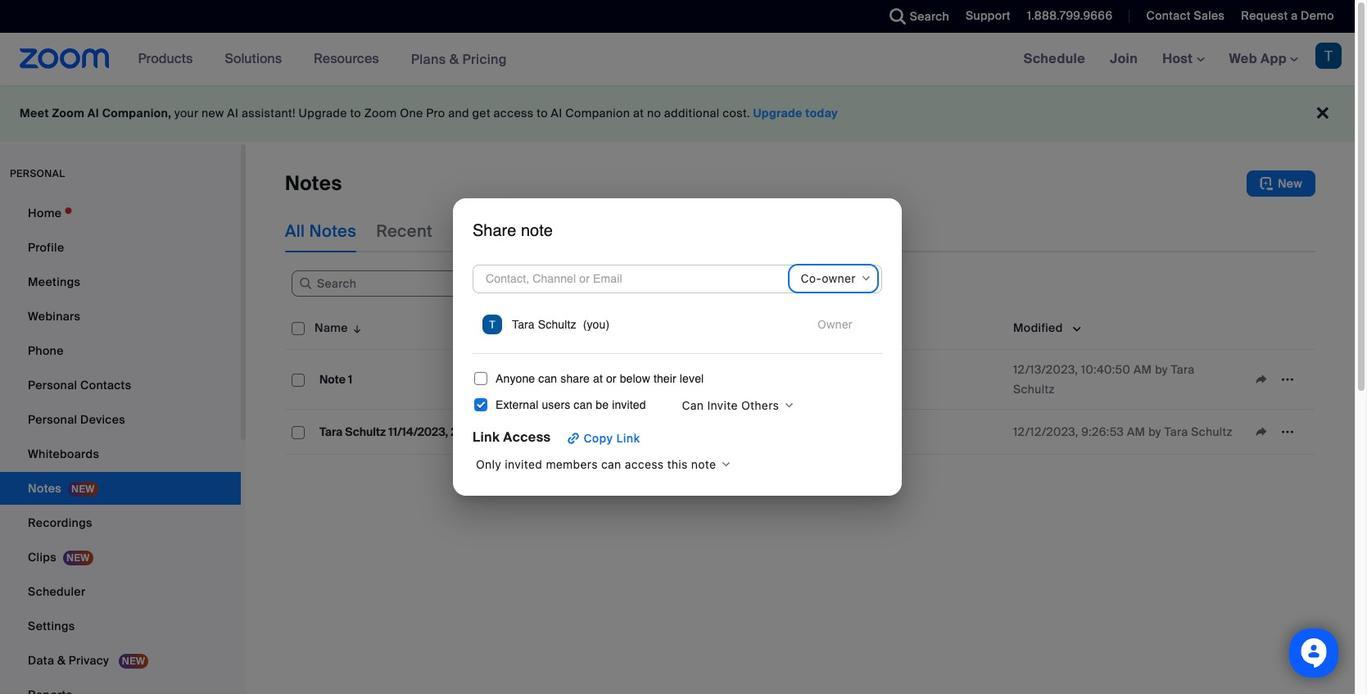 Task type: locate. For each thing, give the bounding box(es) containing it.
0 vertical spatial by
[[1156, 362, 1168, 377]]

upgrade right cost.
[[754, 106, 803, 120]]

zoom left one
[[364, 106, 397, 120]]

& right "plans"
[[450, 50, 459, 68]]

am
[[1134, 362, 1153, 377], [1128, 424, 1146, 439]]

ai left companion,
[[88, 106, 99, 120]]

request
[[1242, 8, 1289, 23]]

zoom right "meet" on the top left of page
[[52, 106, 85, 120]]

link access
[[473, 429, 551, 446]]

tara schultz (you)
[[512, 318, 610, 331]]

0 horizontal spatial upgrade
[[299, 106, 347, 120]]

notes right the "all"
[[309, 220, 357, 242]]

1 horizontal spatial upgrade
[[754, 106, 803, 120]]

1 vertical spatial invited
[[505, 457, 543, 471]]

at
[[633, 106, 644, 120], [593, 372, 603, 385]]

plans & pricing link
[[411, 50, 507, 68], [411, 50, 507, 68]]

by right 9:26:53
[[1149, 424, 1162, 439]]

1 vertical spatial am
[[1128, 424, 1146, 439]]

co-
[[801, 271, 822, 285]]

one
[[400, 106, 423, 120]]

co-owner
[[801, 271, 856, 285]]

am for 9:26:53
[[1128, 424, 1146, 439]]

tara right the tara schultz icon
[[512, 318, 535, 331]]

meet
[[20, 106, 49, 120]]

to left one
[[350, 106, 361, 120]]

1 vertical spatial note
[[692, 457, 717, 471]]

by inside "12/13/2023, 10:40:50 am by tara schultz"
[[1156, 362, 1168, 377]]

join link
[[1098, 33, 1151, 85]]

at left no
[[633, 106, 644, 120]]

1 upgrade from the left
[[299, 106, 347, 120]]

invited down access
[[505, 457, 543, 471]]

notes right my at the top left of the page
[[480, 220, 527, 242]]

2 horizontal spatial ai
[[551, 106, 563, 120]]

0 vertical spatial can
[[539, 372, 557, 385]]

tara down 'note'
[[320, 424, 343, 439]]

1 horizontal spatial link
[[617, 431, 641, 445]]

1 vertical spatial access
[[625, 457, 664, 471]]

1 vertical spatial by
[[1149, 424, 1162, 439]]

ai right new
[[227, 106, 239, 120]]

access left this
[[625, 457, 664, 471]]

owner down the co-
[[801, 320, 838, 335]]

0 horizontal spatial access
[[494, 106, 534, 120]]

& for privacy
[[57, 653, 66, 668]]

access
[[503, 429, 551, 446]]

personal inside personal contacts link
[[28, 378, 77, 393]]

1 horizontal spatial at
[[633, 106, 644, 120]]

can
[[539, 372, 557, 385], [574, 398, 593, 411], [602, 457, 622, 471]]

& inside product information navigation
[[450, 50, 459, 68]]

can down copy link
[[602, 457, 622, 471]]

tara inside "12/13/2023, 10:40:50 am by tara schultz"
[[1171, 362, 1195, 377]]

only
[[476, 457, 502, 471]]

link
[[473, 429, 500, 446], [617, 431, 641, 445]]

others
[[742, 398, 780, 412]]

application
[[285, 306, 1328, 467], [646, 367, 788, 392]]

to
[[350, 106, 361, 120], [537, 106, 548, 120]]

tara
[[512, 318, 535, 331], [1171, 362, 1195, 377], [320, 424, 343, 439], [1165, 424, 1189, 439]]

banner
[[0, 33, 1355, 86]]

to left "companion"
[[537, 106, 548, 120]]

schedule
[[1024, 50, 1086, 67]]

scheduler link
[[0, 575, 241, 608]]

note inside popup button
[[692, 457, 717, 471]]

starred element
[[639, 306, 795, 350]]

by
[[1156, 362, 1168, 377], [1149, 424, 1162, 439]]

meetings navigation
[[1012, 33, 1355, 86]]

co-owner button
[[791, 267, 876, 290]]

today
[[806, 106, 838, 120]]

recent
[[376, 220, 433, 242]]

note right share
[[521, 221, 553, 240]]

access inside meet zoom ai companion, footer
[[494, 106, 534, 120]]

home
[[28, 206, 62, 220]]

personal for personal contacts
[[28, 378, 77, 393]]

schultz inside owner menu item
[[538, 318, 577, 331]]

access right the get
[[494, 106, 534, 120]]

cell
[[639, 416, 795, 447]]

1 vertical spatial &
[[57, 653, 66, 668]]

1 vertical spatial personal
[[28, 412, 77, 427]]

sales
[[1194, 8, 1225, 23]]

0 vertical spatial &
[[450, 50, 459, 68]]

can invite others button
[[672, 394, 799, 417]]

only invited members can access this note button
[[473, 453, 736, 476]]

share
[[561, 372, 590, 385]]

invited right be
[[612, 398, 646, 411]]

0 vertical spatial am
[[1134, 362, 1153, 377]]

Contact, Channel or Email text field
[[483, 267, 774, 290]]

note right this
[[692, 457, 717, 471]]

0 vertical spatial note
[[521, 221, 553, 240]]

1 horizontal spatial access
[[625, 457, 664, 471]]

2 vertical spatial can
[[602, 457, 622, 471]]

can inside only invited members can access this note popup button
[[602, 457, 622, 471]]

contacts
[[80, 378, 131, 393]]

0 vertical spatial invited
[[612, 398, 646, 411]]

notes for my
[[480, 220, 527, 242]]

ai left "companion"
[[551, 106, 563, 120]]

support link
[[954, 0, 1015, 33], [966, 8, 1011, 23]]

can left be
[[574, 398, 593, 411]]

application containing name
[[285, 306, 1328, 467]]

0 horizontal spatial invited
[[505, 457, 543, 471]]

clips link
[[0, 541, 241, 574]]

schedule link
[[1012, 33, 1098, 85]]

0 horizontal spatial &
[[57, 653, 66, 668]]

1 vertical spatial at
[[593, 372, 603, 385]]

tara right 10:40:50
[[1171, 362, 1195, 377]]

join
[[1110, 50, 1138, 67]]

by right 10:40:50
[[1156, 362, 1168, 377]]

can invite others
[[682, 398, 780, 412]]

note
[[320, 372, 346, 387]]

modified
[[1014, 320, 1063, 335]]

tara right 9:26:53
[[1165, 424, 1189, 439]]

0 vertical spatial at
[[633, 106, 644, 120]]

recordings
[[28, 515, 92, 530]]

upgrade today link
[[754, 106, 838, 120]]

my notes
[[452, 220, 527, 242]]

1 horizontal spatial &
[[450, 50, 459, 68]]

1.888.799.9666 button
[[1015, 0, 1117, 33], [1027, 8, 1113, 23]]

1 vertical spatial can
[[574, 398, 593, 411]]

0 horizontal spatial at
[[593, 372, 603, 385]]

meet zoom ai companion, footer
[[0, 85, 1355, 142]]

by for 9:26:53
[[1149, 424, 1162, 439]]

invite
[[708, 398, 738, 412]]

at left or
[[593, 372, 603, 385]]

upgrade down product information navigation
[[299, 106, 347, 120]]

1 personal from the top
[[28, 378, 77, 393]]

schultz inside button
[[345, 424, 386, 439]]

notes
[[285, 170, 342, 196], [309, 220, 357, 242], [480, 220, 527, 242]]

1 horizontal spatial zoom
[[364, 106, 397, 120]]

am right 9:26:53
[[1128, 424, 1146, 439]]

1 horizontal spatial note
[[692, 457, 717, 471]]

0 horizontal spatial ai
[[88, 106, 99, 120]]

1 horizontal spatial to
[[537, 106, 548, 120]]

can left share
[[539, 372, 557, 385]]

profile link
[[0, 231, 241, 264]]

upgrade
[[299, 106, 347, 120], [754, 106, 803, 120]]

access
[[494, 106, 534, 120], [625, 457, 664, 471]]

link right copy
[[617, 431, 641, 445]]

personal devices
[[28, 412, 125, 427]]

scheduler
[[28, 584, 86, 599]]

whiteboards
[[28, 447, 99, 461]]

1 horizontal spatial ai
[[227, 106, 239, 120]]

& right data at the left bottom of the page
[[57, 653, 66, 668]]

tara schultz 11/14/2023, 2:21:41 pm
[[320, 424, 506, 439]]

(you)
[[583, 318, 610, 331]]

& inside personal menu 'menu'
[[57, 653, 66, 668]]

contact sales link
[[1135, 0, 1230, 33], [1147, 8, 1225, 23]]

2 horizontal spatial can
[[602, 457, 622, 471]]

0 vertical spatial access
[[494, 106, 534, 120]]

cell inside application
[[639, 416, 795, 447]]

personal up whiteboards
[[28, 412, 77, 427]]

share note
[[473, 221, 553, 240]]

at inside meet zoom ai companion, footer
[[633, 106, 644, 120]]

share
[[473, 221, 517, 240]]

0 horizontal spatial note
[[521, 221, 553, 240]]

2 to from the left
[[537, 106, 548, 120]]

tara schultz image
[[483, 315, 502, 335]]

0 horizontal spatial to
[[350, 106, 361, 120]]

companion
[[566, 106, 630, 120]]

0 vertical spatial personal
[[28, 378, 77, 393]]

note
[[521, 221, 553, 240], [692, 457, 717, 471]]

settings link
[[0, 610, 241, 642]]

12/13/2023,
[[1014, 362, 1079, 377]]

&
[[450, 50, 459, 68], [57, 653, 66, 668]]

link inside 'button'
[[617, 431, 641, 445]]

2 personal from the top
[[28, 412, 77, 427]]

webinars link
[[0, 300, 241, 333]]

am for 10:40:50
[[1134, 362, 1153, 377]]

zoom logo image
[[20, 48, 109, 69]]

12/12/2023, 9:26:53 am by tara schultz
[[1014, 424, 1233, 439]]

clips
[[28, 550, 57, 565]]

am right 10:40:50
[[1134, 362, 1153, 377]]

0 horizontal spatial can
[[539, 372, 557, 385]]

0 horizontal spatial zoom
[[52, 106, 85, 120]]

link up only
[[473, 429, 500, 446]]

personal down the phone
[[28, 378, 77, 393]]

am inside "12/13/2023, 10:40:50 am by tara schultz"
[[1134, 362, 1153, 377]]

can
[[682, 398, 704, 412]]

owner down co-owner dropdown button
[[818, 317, 853, 331]]



Task type: describe. For each thing, give the bounding box(es) containing it.
users
[[542, 398, 571, 411]]

access inside popup button
[[625, 457, 664, 471]]

invited inside popup button
[[505, 457, 543, 471]]

owner button
[[808, 313, 873, 336]]

phone link
[[0, 334, 241, 367]]

copy link
[[584, 431, 641, 445]]

product information navigation
[[126, 33, 519, 86]]

new button
[[1247, 170, 1316, 197]]

1 ai from the left
[[88, 106, 99, 120]]

& for pricing
[[450, 50, 459, 68]]

notes up all notes
[[285, 170, 342, 196]]

2 upgrade from the left
[[754, 106, 803, 120]]

2 zoom from the left
[[364, 106, 397, 120]]

plans & pricing
[[411, 50, 507, 68]]

cost.
[[723, 106, 750, 120]]

external
[[496, 398, 539, 411]]

members
[[546, 457, 598, 471]]

external users can be invited
[[496, 398, 646, 411]]

anyone can share at or below their level
[[496, 372, 704, 385]]

note 1
[[320, 372, 353, 387]]

companion,
[[102, 106, 172, 120]]

personal menu menu
[[0, 197, 241, 694]]

2 ai from the left
[[227, 106, 239, 120]]

meet zoom ai companion, your new ai assistant! upgrade to zoom one pro and get access to ai companion at no additional cost. upgrade today
[[20, 106, 838, 120]]

1.888.799.9666
[[1027, 8, 1113, 23]]

my
[[452, 220, 475, 242]]

get
[[472, 106, 491, 120]]

new
[[1278, 176, 1303, 191]]

9:26:53
[[1082, 424, 1125, 439]]

pm
[[488, 424, 506, 439]]

2:21:41
[[451, 424, 486, 439]]

request a demo
[[1242, 8, 1335, 23]]

whiteboards link
[[0, 438, 241, 470]]

personal contacts link
[[0, 369, 241, 402]]

10:40:50
[[1082, 362, 1131, 377]]

settings
[[28, 619, 75, 633]]

meetings link
[[0, 266, 241, 298]]

privacy
[[69, 653, 109, 668]]

contact sales
[[1147, 8, 1225, 23]]

devices
[[80, 412, 125, 427]]

plans
[[411, 50, 446, 68]]

schultz inside "12/13/2023, 10:40:50 am by tara schultz"
[[1014, 382, 1055, 397]]

1 to from the left
[[350, 106, 361, 120]]

all
[[285, 220, 305, 242]]

your
[[175, 106, 199, 120]]

1 horizontal spatial invited
[[612, 398, 646, 411]]

demo
[[1301, 8, 1335, 23]]

profile
[[28, 240, 64, 255]]

no
[[647, 106, 661, 120]]

only invited members can access this note
[[476, 457, 717, 471]]

owner menu item
[[479, 310, 876, 340]]

by for 10:40:50
[[1156, 362, 1168, 377]]

support
[[966, 8, 1011, 23]]

all notes
[[285, 220, 357, 242]]

personal devices link
[[0, 403, 241, 436]]

contact sales link up the meetings navigation
[[1147, 8, 1225, 23]]

phone
[[28, 343, 64, 358]]

meetings
[[28, 275, 81, 289]]

pro
[[426, 106, 445, 120]]

arrow down image
[[348, 318, 363, 338]]

assistant!
[[242, 106, 296, 120]]

shared
[[547, 220, 603, 242]]

personal
[[10, 167, 65, 180]]

owner inside owner popup button
[[818, 317, 853, 331]]

contact
[[1147, 8, 1191, 23]]

and
[[448, 106, 469, 120]]

1
[[348, 372, 353, 387]]

tara schultz 11/14/2023, 2:21:41 pm button
[[315, 421, 511, 443]]

new
[[202, 106, 224, 120]]

notes for all
[[309, 220, 357, 242]]

personal for personal devices
[[28, 412, 77, 427]]

tabs of all notes page tab list
[[285, 210, 810, 252]]

12/13/2023, 10:40:50 am by tara schultz
[[1014, 362, 1195, 397]]

additional
[[664, 106, 720, 120]]

note 1 button
[[315, 369, 357, 390]]

banner containing schedule
[[0, 33, 1355, 86]]

1 zoom from the left
[[52, 106, 85, 120]]

home link
[[0, 197, 241, 229]]

12/12/2023,
[[1014, 424, 1079, 439]]

Search text field
[[292, 270, 505, 297]]

name
[[315, 320, 348, 335]]

anyone
[[496, 372, 535, 385]]

this
[[667, 457, 688, 471]]

copy link button
[[558, 427, 647, 450]]

tara inside button
[[320, 424, 343, 439]]

personal contacts
[[28, 378, 131, 393]]

level
[[680, 372, 704, 385]]

data & privacy link
[[0, 644, 241, 677]]

pricing
[[463, 50, 507, 68]]

3 ai from the left
[[551, 106, 563, 120]]

or
[[606, 372, 617, 385]]

0 horizontal spatial link
[[473, 429, 500, 446]]

a
[[1292, 8, 1298, 23]]

their
[[654, 372, 677, 385]]

11/14/2023,
[[389, 424, 448, 439]]

tara inside owner menu item
[[512, 318, 535, 331]]

at inside share note dialog
[[593, 372, 603, 385]]

owner
[[822, 271, 856, 285]]

1 horizontal spatial can
[[574, 398, 593, 411]]

copy
[[584, 431, 613, 445]]

with
[[608, 220, 640, 242]]

recordings link
[[0, 506, 241, 539]]

webinars
[[28, 309, 80, 324]]

share note dialog
[[453, 199, 902, 496]]

contact sales link up join on the top right of page
[[1135, 0, 1230, 33]]

owner inside application
[[801, 320, 838, 335]]

below
[[620, 372, 651, 385]]



Task type: vqa. For each thing, say whether or not it's contained in the screenshot.
right icon
no



